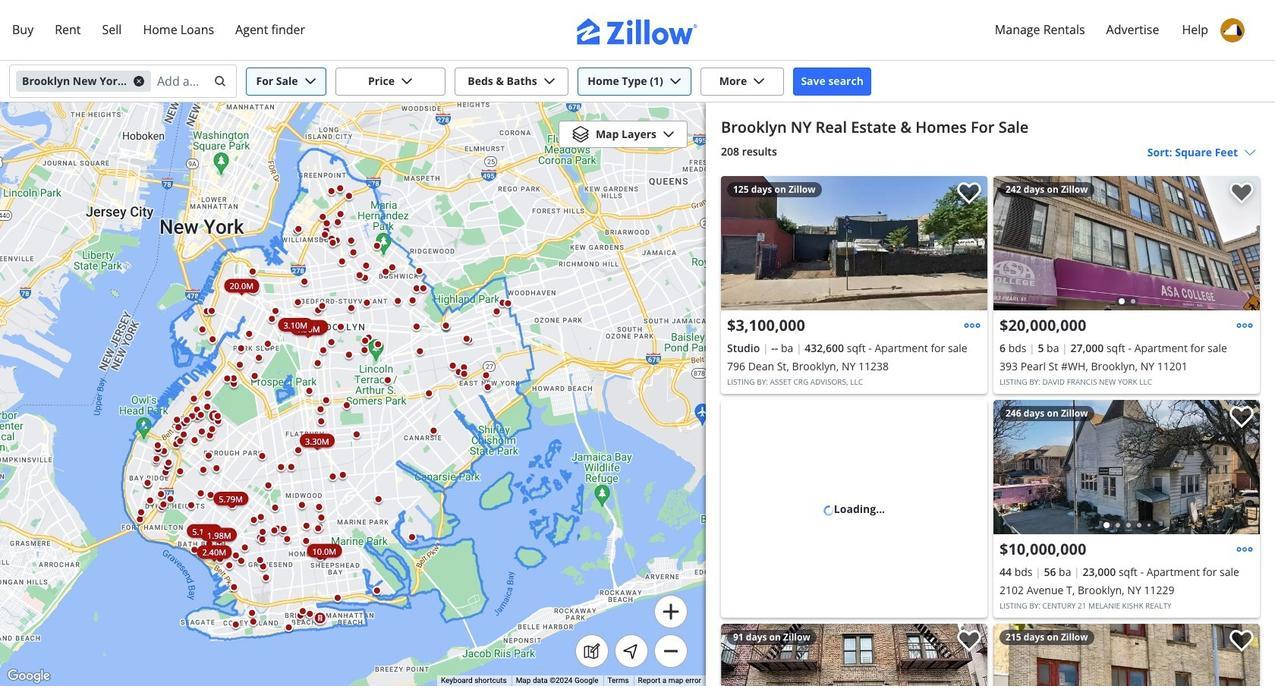 Task type: vqa. For each thing, say whether or not it's contained in the screenshot.
sqft
no



Task type: describe. For each thing, give the bounding box(es) containing it.
remove tag image
[[133, 75, 145, 87]]

map-zoom-control-buttons group
[[654, 595, 688, 668]]

2102 avenue t, brooklyn, ny 11229 image
[[994, 400, 1260, 534]]

google image
[[4, 666, 54, 686]]

796 dean st, brooklyn, ny 11238 image
[[721, 176, 987, 310]]

map region
[[0, 102, 706, 686]]

property images, use arrow keys to navigate, image 1 of 13 group
[[994, 400, 1260, 538]]

393 pearl st #wh, brooklyn, ny 11201 image
[[994, 176, 1260, 310]]

your profile default icon image
[[1220, 18, 1245, 43]]



Task type: locate. For each thing, give the bounding box(es) containing it.
main navigation
[[0, 0, 1275, 61]]

main content
[[706, 102, 1275, 686]]

zillow logo image
[[577, 18, 698, 45]]

filters element
[[0, 61, 1275, 102]]

clear field image
[[212, 75, 224, 87]]

location outline image
[[622, 642, 641, 660]]

Add another location text field
[[157, 69, 204, 93]]

property images, use arrow keys to navigate, image 1 of 2 group
[[994, 176, 1260, 314]]



